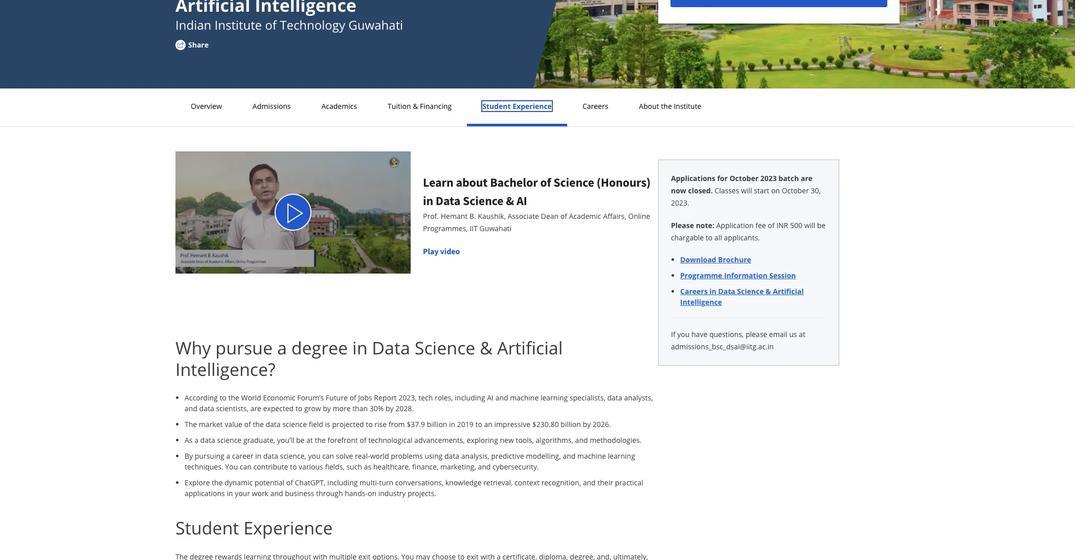 Task type: locate. For each thing, give the bounding box(es) containing it.
using
[[425, 451, 443, 461]]

on down 'multi-'
[[368, 488, 376, 498]]

modelling,
[[526, 451, 561, 461]]

data down according
[[199, 403, 214, 413]]

0 horizontal spatial institute
[[215, 16, 262, 33]]

artificial inside why pursue a degree in data science & artificial intelligence?
[[497, 336, 563, 359]]

can up fields,
[[322, 451, 334, 461]]

in left 2019
[[449, 419, 455, 429]]

1 horizontal spatial list
[[675, 254, 827, 307]]

be inside list item
[[296, 435, 305, 445]]

scientists,
[[216, 403, 249, 413]]

careers for careers in data science & artificial intelligence
[[680, 286, 708, 296]]

1 vertical spatial careers
[[680, 286, 708, 296]]

1 horizontal spatial experience
[[513, 101, 552, 111]]

of left the technology at the top left of the page
[[265, 16, 277, 33]]

in up intelligence on the right of the page
[[710, 286, 716, 296]]

of right dean
[[560, 211, 567, 221]]

the
[[661, 101, 672, 111], [228, 393, 239, 402], [253, 419, 264, 429], [315, 435, 326, 445], [212, 478, 223, 487]]

1 vertical spatial artificial
[[497, 336, 563, 359]]

0 horizontal spatial you
[[308, 451, 320, 461]]

0 horizontal spatial a
[[194, 435, 198, 445]]

ai inside "according to the world economic forum's future of jobs report 2023, tech roles, including ai and machine learning specialists, data analysts, and data scientists, are expected to grow by more than 30% by 2028."
[[487, 393, 494, 402]]

1 horizontal spatial will
[[804, 220, 815, 230]]

(honours)
[[597, 175, 651, 190]]

a up you
[[226, 451, 230, 461]]

student
[[482, 101, 511, 111], [175, 516, 239, 539]]

exploring
[[467, 435, 498, 445]]

rise
[[375, 419, 387, 429]]

0 horizontal spatial are
[[250, 403, 261, 413]]

including
[[455, 393, 485, 402], [327, 478, 358, 487]]

fee
[[756, 220, 766, 230]]

a right as
[[194, 435, 198, 445]]

on inside explore the dynamic potential of chatgpt, including multi-turn conversations, knowledge retrieval, context recognition, and their practical applications in your work and business through hands-on industry projects.
[[368, 488, 376, 498]]

are up 30,
[[801, 173, 813, 183]]

2 horizontal spatial data
[[718, 286, 735, 296]]

by left 2026.
[[583, 419, 591, 429]]

to
[[706, 233, 713, 242], [220, 393, 226, 402], [296, 403, 302, 413], [366, 419, 373, 429], [475, 419, 482, 429], [290, 462, 297, 471]]

future
[[326, 393, 348, 402]]

note:
[[696, 220, 714, 230]]

0 horizontal spatial can
[[240, 462, 252, 471]]

to inside by pursuing a career in data science, you can solve real-world problems using data analysis, predictive modelling, and machine learning techniques. you can contribute to various fields, such as healthcare, finance, marketing, and cybersecurity.
[[290, 462, 297, 471]]

application
[[716, 220, 754, 230]]

and down 'analysis,'
[[478, 462, 491, 471]]

0 horizontal spatial billion
[[427, 419, 447, 429]]

share
[[188, 40, 209, 50]]

be right you'll
[[296, 435, 305, 445]]

1 horizontal spatial careers
[[680, 286, 708, 296]]

will inside application fee of inr 500 will be chargable to all applicants.
[[804, 220, 815, 230]]

data up report
[[372, 336, 410, 359]]

tools,
[[516, 435, 534, 445]]

1 horizontal spatial you
[[677, 329, 690, 339]]

classes will start on october 30, 2023.
[[671, 186, 821, 208]]

1 horizontal spatial artificial
[[773, 286, 804, 296]]

0 horizontal spatial including
[[327, 478, 358, 487]]

the up scientists,
[[228, 393, 239, 402]]

you inside if you have questions, please email us at admissions_bsc_dsai@iitg.ac.in
[[677, 329, 690, 339]]

1 vertical spatial ai
[[487, 393, 494, 402]]

1 horizontal spatial guwahati
[[480, 224, 511, 233]]

1 vertical spatial are
[[250, 403, 261, 413]]

explore the dynamic potential of chatgpt, including multi-turn conversations, knowledge retrieval, context recognition, and their practical applications in your work and business through hands-on industry projects.
[[185, 478, 643, 498]]

of left jobs
[[350, 393, 356, 402]]

0 horizontal spatial careers
[[583, 101, 608, 111]]

science down information
[[737, 286, 764, 296]]

of up 'real-'
[[360, 435, 366, 445]]

you up various
[[308, 451, 320, 461]]

1 horizontal spatial october
[[782, 186, 809, 195]]

data down programme information session link
[[718, 286, 735, 296]]

1 horizontal spatial learning
[[608, 451, 635, 461]]

are inside "according to the world economic forum's future of jobs report 2023, tech roles, including ai and machine learning specialists, data analysts, and data scientists, are expected to grow by more than 30% by 2028."
[[250, 403, 261, 413]]

brochure
[[718, 255, 751, 264]]

machine down the methodologies. at right bottom
[[577, 451, 606, 461]]

1 vertical spatial student
[[175, 516, 239, 539]]

0 horizontal spatial october
[[730, 173, 759, 183]]

0 horizontal spatial list
[[180, 392, 658, 499]]

1 vertical spatial learning
[[608, 451, 635, 461]]

in left your
[[227, 488, 233, 498]]

1 billion from the left
[[427, 419, 447, 429]]

grow
[[304, 403, 321, 413]]

applications
[[671, 173, 715, 183]]

at for be
[[306, 435, 313, 445]]

0 vertical spatial be
[[817, 220, 826, 230]]

1 vertical spatial machine
[[577, 451, 606, 461]]

billion up algorithms,
[[561, 419, 581, 429]]

1 vertical spatial including
[[327, 478, 358, 487]]

will right 500
[[804, 220, 815, 230]]

overview link
[[188, 101, 225, 111]]

play
[[423, 246, 439, 256]]

0 vertical spatial artificial
[[773, 286, 804, 296]]

to inside application fee of inr 500 will be chargable to all applicants.
[[706, 233, 713, 242]]

of
[[265, 16, 277, 33], [540, 175, 551, 190], [560, 211, 567, 221], [768, 220, 775, 230], [350, 393, 356, 402], [244, 419, 251, 429], [360, 435, 366, 445], [286, 478, 293, 487]]

0 horizontal spatial data
[[372, 336, 410, 359]]

at right us
[[799, 329, 806, 339]]

at
[[799, 329, 806, 339], [306, 435, 313, 445]]

and down potential
[[270, 488, 283, 498]]

0 vertical spatial october
[[730, 173, 759, 183]]

1 horizontal spatial can
[[322, 451, 334, 461]]

october inside classes will start on october 30, 2023.
[[782, 186, 809, 195]]

a inside by pursuing a career in data science, you can solve real-world problems using data analysis, predictive modelling, and machine learning techniques. you can contribute to various fields, such as healthcare, finance, marketing, and cybersecurity.
[[226, 451, 230, 461]]

in inside explore the dynamic potential of chatgpt, including multi-turn conversations, knowledge retrieval, context recognition, and their practical applications in your work and business through hands-on industry projects.
[[227, 488, 233, 498]]

october down batch
[[782, 186, 809, 195]]

guwahati
[[348, 16, 403, 33], [480, 224, 511, 233]]

0 vertical spatial at
[[799, 329, 806, 339]]

indian institute of technology guwahati
[[175, 16, 403, 33]]

including up through
[[327, 478, 358, 487]]

you
[[225, 462, 238, 471]]

world
[[241, 393, 261, 402]]

careers
[[583, 101, 608, 111], [680, 286, 708, 296]]

according to the world economic forum's future of jobs report 2023, tech roles, including ai and machine learning specialists, data analysts, and data scientists, are expected to grow by more than 30% by 2028.
[[185, 393, 653, 413]]

be inside application fee of inr 500 will be chargable to all applicants.
[[817, 220, 826, 230]]

0 horizontal spatial on
[[368, 488, 376, 498]]

why pursue a degree in data science & artificial intelligence?
[[175, 336, 563, 381]]

be
[[817, 220, 826, 230], [296, 435, 305, 445]]

0 horizontal spatial be
[[296, 435, 305, 445]]

by right "grow"
[[323, 403, 331, 413]]

1 horizontal spatial science
[[282, 419, 307, 429]]

1 vertical spatial will
[[804, 220, 815, 230]]

0 vertical spatial will
[[741, 186, 752, 195]]

science up kaushik,
[[463, 193, 504, 209]]

knowledge
[[445, 478, 482, 487]]

the up applications
[[212, 478, 223, 487]]

applications for october 2023 batch are now closed.
[[671, 173, 813, 195]]

30%
[[370, 403, 384, 413]]

science down the value
[[217, 435, 242, 445]]

including right "roles,"
[[455, 393, 485, 402]]

of up business
[[286, 478, 293, 487]]

0 vertical spatial are
[[801, 173, 813, 183]]

0 horizontal spatial science
[[217, 435, 242, 445]]

careers in data science & artificial intelligence
[[680, 286, 804, 307]]

1 horizontal spatial at
[[799, 329, 806, 339]]

0 horizontal spatial machine
[[510, 393, 539, 402]]

1 horizontal spatial student experience
[[482, 101, 552, 111]]

0 vertical spatial guwahati
[[348, 16, 403, 33]]

and up impressive
[[495, 393, 508, 402]]

october inside applications for october 2023 batch are now closed.
[[730, 173, 759, 183]]

by down report
[[386, 403, 394, 413]]

at inside if you have questions, please email us at admissions_bsc_dsai@iitg.ac.in
[[799, 329, 806, 339]]

of right fee
[[768, 220, 775, 230]]

0 horizontal spatial artificial
[[497, 336, 563, 359]]

video presentation, learn about bachelor of science (honours) in data science & ai image
[[285, 203, 305, 224]]

1 vertical spatial be
[[296, 435, 305, 445]]

science up academic
[[554, 175, 594, 190]]

can down career
[[240, 462, 252, 471]]

and down according
[[185, 403, 197, 413]]

1 horizontal spatial on
[[771, 186, 780, 195]]

forefront
[[328, 435, 358, 445]]

billion
[[427, 419, 447, 429], [561, 419, 581, 429]]

including inside explore the dynamic potential of chatgpt, including multi-turn conversations, knowledge retrieval, context recognition, and their practical applications in your work and business through hands-on industry projects.
[[327, 478, 358, 487]]

if
[[671, 329, 675, 339]]

for
[[717, 173, 728, 183]]

admissions link
[[250, 101, 294, 111]]

0 vertical spatial can
[[322, 451, 334, 461]]

your
[[235, 488, 250, 498]]

ai inside learn about bachelor of science (honours) in data science & ai prof. hemant b. kaushik, associate dean of academic affairs, online programmes, iit guwahati
[[517, 193, 527, 209]]

artificial
[[773, 286, 804, 296], [497, 336, 563, 359]]

1 vertical spatial institute
[[674, 101, 701, 111]]

1 horizontal spatial ai
[[517, 193, 527, 209]]

questions,
[[709, 329, 744, 339]]

chatgpt,
[[295, 478, 326, 487]]

2 horizontal spatial a
[[277, 336, 287, 359]]

machine up impressive
[[510, 393, 539, 402]]

be for will
[[817, 220, 826, 230]]

0 vertical spatial list
[[675, 254, 827, 307]]

download
[[680, 255, 716, 264]]

0 vertical spatial careers
[[583, 101, 608, 111]]

guwahati inside learn about bachelor of science (honours) in data science & ai prof. hemant b. kaushik, associate dean of academic affairs, online programmes, iit guwahati
[[480, 224, 511, 233]]

will left start
[[741, 186, 752, 195]]

0 vertical spatial science
[[282, 419, 307, 429]]

0 horizontal spatial at
[[306, 435, 313, 445]]

play video button
[[423, 245, 460, 258]]

prof.
[[423, 211, 439, 221]]

analysis,
[[461, 451, 489, 461]]

a for pursuing
[[226, 451, 230, 461]]

various
[[299, 462, 323, 471]]

impressive
[[494, 419, 530, 429]]

1 vertical spatial data
[[718, 286, 735, 296]]

at down field
[[306, 435, 313, 445]]

1 vertical spatial list
[[180, 392, 658, 499]]

affairs,
[[603, 211, 626, 221]]

science up "roles,"
[[415, 336, 475, 359]]

1 horizontal spatial student
[[482, 101, 511, 111]]

ai up associate
[[517, 193, 527, 209]]

in up prof.
[[423, 193, 433, 209]]

such
[[346, 462, 362, 471]]

jobs
[[358, 393, 372, 402]]

you right if on the right bottom
[[677, 329, 690, 339]]

0 horizontal spatial student
[[175, 516, 239, 539]]

ai up an
[[487, 393, 494, 402]]

0 horizontal spatial learning
[[541, 393, 568, 402]]

data up "marketing,"
[[444, 451, 459, 461]]

institute right about
[[674, 101, 701, 111]]

learn about bachelor of science (honours) in data science & ai prof. hemant b. kaushik, associate dean of academic affairs, online programmes, iit guwahati
[[423, 175, 651, 233]]

of right bachelor
[[540, 175, 551, 190]]

science,
[[280, 451, 306, 461]]

0 vertical spatial ai
[[517, 193, 527, 209]]

1 vertical spatial october
[[782, 186, 809, 195]]

by pursuing a career in data science, you can solve real-world problems using data analysis, predictive modelling, and machine learning techniques. you can contribute to various fields, such as healthcare, finance, marketing, and cybersecurity.
[[185, 451, 635, 471]]

1 vertical spatial you
[[308, 451, 320, 461]]

1 vertical spatial science
[[217, 435, 242, 445]]

october up classes will start on october 30, 2023.
[[730, 173, 759, 183]]

report
[[374, 393, 397, 402]]

& inside why pursue a degree in data science & artificial intelligence?
[[480, 336, 493, 359]]

on
[[771, 186, 780, 195], [368, 488, 376, 498]]

chargable
[[671, 233, 704, 242]]

0 vertical spatial machine
[[510, 393, 539, 402]]

learning up $230.80 at the bottom of page
[[541, 393, 568, 402]]

0 vertical spatial on
[[771, 186, 780, 195]]

academics link
[[318, 101, 360, 111]]

1 horizontal spatial a
[[226, 451, 230, 461]]

of inside application fee of inr 500 will be chargable to all applicants.
[[768, 220, 775, 230]]

0 vertical spatial data
[[436, 193, 460, 209]]

0 horizontal spatial ai
[[487, 393, 494, 402]]

science
[[554, 175, 594, 190], [463, 193, 504, 209], [737, 286, 764, 296], [415, 336, 475, 359]]

contribute
[[253, 462, 288, 471]]

science up you'll
[[282, 419, 307, 429]]

on right start
[[771, 186, 780, 195]]

1 horizontal spatial be
[[817, 220, 826, 230]]

science inside "careers in data science & artificial intelligence"
[[737, 286, 764, 296]]

in right degree
[[352, 336, 368, 359]]

a left degree
[[277, 336, 287, 359]]

learning
[[541, 393, 568, 402], [608, 451, 635, 461]]

0 vertical spatial a
[[277, 336, 287, 359]]

the up graduate,
[[253, 419, 264, 429]]

learn about bachelor of science (honours) in data science & ai image
[[175, 151, 411, 273]]

billion up advancements,
[[427, 419, 447, 429]]

artificial inside "careers in data science & artificial intelligence"
[[773, 286, 804, 296]]

0 vertical spatial learning
[[541, 393, 568, 402]]

are down world
[[250, 403, 261, 413]]

have
[[692, 329, 708, 339]]

as a data science graduate, you'll be at the forefront of technological advancements, exploring new tools, algorithms, and methodologies.
[[185, 435, 642, 445]]

0 horizontal spatial will
[[741, 186, 752, 195]]

science inside why pursue a degree in data science & artificial intelligence?
[[415, 336, 475, 359]]

careers inside "careers in data science & artificial intelligence"
[[680, 286, 708, 296]]

projects.
[[408, 488, 436, 498]]

& inside "careers in data science & artificial intelligence"
[[766, 286, 771, 296]]

1 vertical spatial student experience
[[175, 516, 333, 539]]

forum's
[[297, 393, 324, 402]]

data inside learn about bachelor of science (honours) in data science & ai prof. hemant b. kaushik, associate dean of academic affairs, online programmes, iit guwahati
[[436, 193, 460, 209]]

&
[[413, 101, 418, 111], [506, 193, 514, 209], [766, 286, 771, 296], [480, 336, 493, 359]]

ai
[[517, 193, 527, 209], [487, 393, 494, 402]]

1 vertical spatial guwahati
[[480, 224, 511, 233]]

the inside explore the dynamic potential of chatgpt, including multi-turn conversations, knowledge retrieval, context recognition, and their practical applications in your work and business through hands-on industry projects.
[[212, 478, 223, 487]]

pursuing
[[195, 451, 224, 461]]

a for pursue
[[277, 336, 287, 359]]

economic
[[263, 393, 295, 402]]

2 vertical spatial data
[[372, 336, 410, 359]]

to down science,
[[290, 462, 297, 471]]

institute up share button
[[215, 16, 262, 33]]

2 horizontal spatial by
[[583, 419, 591, 429]]

1 vertical spatial experience
[[244, 516, 333, 539]]

to left all
[[706, 233, 713, 242]]

1 vertical spatial a
[[194, 435, 198, 445]]

in right career
[[255, 451, 261, 461]]

learning down the methodologies. at right bottom
[[608, 451, 635, 461]]

1 horizontal spatial are
[[801, 173, 813, 183]]

specialists,
[[570, 393, 605, 402]]

1 horizontal spatial data
[[436, 193, 460, 209]]

a inside why pursue a degree in data science & artificial intelligence?
[[277, 336, 287, 359]]

1 horizontal spatial machine
[[577, 451, 606, 461]]

list
[[675, 254, 827, 307], [180, 392, 658, 499]]

overview
[[191, 101, 222, 111]]

& inside learn about bachelor of science (honours) in data science & ai prof. hemant b. kaushik, associate dean of academic affairs, online programmes, iit guwahati
[[506, 193, 514, 209]]

be right 500
[[817, 220, 826, 230]]

0 vertical spatial you
[[677, 329, 690, 339]]

0 vertical spatial including
[[455, 393, 485, 402]]

0 horizontal spatial guwahati
[[348, 16, 403, 33]]

1 vertical spatial on
[[368, 488, 376, 498]]

1 vertical spatial at
[[306, 435, 313, 445]]

1 horizontal spatial billion
[[561, 419, 581, 429]]

1 horizontal spatial including
[[455, 393, 485, 402]]

2 vertical spatial a
[[226, 451, 230, 461]]

information
[[724, 271, 768, 280]]

data up the hemant
[[436, 193, 460, 209]]

at inside list item
[[306, 435, 313, 445]]

1 horizontal spatial by
[[386, 403, 394, 413]]

intelligence?
[[175, 357, 276, 381]]



Task type: vqa. For each thing, say whether or not it's contained in the screenshot.
Degrees
no



Task type: describe. For each thing, give the bounding box(es) containing it.
including inside "according to the world economic forum's future of jobs report 2023, tech roles, including ai and machine learning specialists, data analysts, and data scientists, are expected to grow by more than 30% by 2028."
[[455, 393, 485, 402]]

and left the their
[[583, 478, 596, 487]]

data left the analysts,
[[607, 393, 622, 402]]

kaushik,
[[478, 211, 506, 221]]

$230.80
[[532, 419, 559, 429]]

dynamic
[[225, 478, 253, 487]]

explore
[[185, 478, 210, 487]]

online
[[628, 211, 650, 221]]

list containing download brochure
[[675, 254, 827, 307]]

science inside as a data science graduate, you'll be at the forefront of technological advancements, exploring new tools, algorithms, and methodologies. list item
[[217, 435, 242, 445]]

as
[[364, 462, 371, 471]]

data down expected
[[266, 419, 281, 429]]

turn
[[379, 478, 393, 487]]

work
[[252, 488, 269, 498]]

according to the world economic forum's future of jobs report 2023, tech roles, including ai and machine learning specialists, data analysts, and data scientists, are expected to grow by more than 30% by 2028. list item
[[185, 392, 658, 414]]

solve
[[336, 451, 353, 461]]

roles,
[[435, 393, 453, 402]]

please
[[746, 329, 767, 339]]

in inside "careers in data science & artificial intelligence"
[[710, 286, 716, 296]]

you'll
[[277, 435, 294, 445]]

you inside by pursuing a career in data science, you can solve real-world problems using data analysis, predictive modelling, and machine learning techniques. you can contribute to various fields, such as healthcare, finance, marketing, and cybersecurity.
[[308, 451, 320, 461]]

the
[[185, 419, 197, 429]]

inr
[[777, 220, 788, 230]]

according
[[185, 393, 218, 402]]

dean
[[541, 211, 559, 221]]

programme information session link
[[680, 271, 796, 280]]

admissions_bsc_dsai@iitg.ac.in
[[671, 342, 774, 351]]

in inside learn about bachelor of science (honours) in data science & ai prof. hemant b. kaushik, associate dean of academic affairs, online programmes, iit guwahati
[[423, 193, 433, 209]]

through
[[316, 488, 343, 498]]

marketing,
[[440, 462, 476, 471]]

data up contribute
[[263, 451, 278, 461]]

session
[[769, 271, 796, 280]]

0 vertical spatial student
[[482, 101, 511, 111]]

from
[[389, 419, 405, 429]]

2023
[[760, 173, 777, 183]]

a inside list item
[[194, 435, 198, 445]]

by inside the market value of the data science field is projected to rise from $37.9 billion in 2019 to an impressive $230.80 billion by 2026. list item
[[583, 419, 591, 429]]

list containing according to the world economic forum's future of jobs report 2023, tech roles, including ai and machine learning specialists, data analysts, and data scientists, are expected to grow by more than 30% by 2028.
[[180, 392, 658, 499]]

of inside "according to the world economic forum's future of jobs report 2023, tech roles, including ai and machine learning specialists, data analysts, and data scientists, are expected to grow by more than 30% by 2028."
[[350, 393, 356, 402]]

about the institute
[[639, 101, 701, 111]]

explore the dynamic potential of chatgpt, including multi-turn conversations, knowledge retrieval, context recognition, and their practical applications in your work and business through hands-on industry projects. list item
[[185, 477, 658, 499]]

of inside explore the dynamic potential of chatgpt, including multi-turn conversations, knowledge retrieval, context recognition, and their practical applications in your work and business through hands-on industry projects.
[[286, 478, 293, 487]]

tuition & financing link
[[385, 101, 455, 111]]

1 vertical spatial can
[[240, 462, 252, 471]]

please
[[671, 220, 694, 230]]

and down algorithms,
[[563, 451, 576, 461]]

learning inside "according to the world economic forum's future of jobs report 2023, tech roles, including ai and machine learning specialists, data analysts, and data scientists, are expected to grow by more than 30% by 2028."
[[541, 393, 568, 402]]

machine inside by pursuing a career in data science, you can solve real-world problems using data analysis, predictive modelling, and machine learning techniques. you can contribute to various fields, such as healthcare, finance, marketing, and cybersecurity.
[[577, 451, 606, 461]]

2023.
[[671, 198, 689, 208]]

more
[[333, 403, 351, 413]]

will inside classes will start on october 30, 2023.
[[741, 186, 752, 195]]

real-
[[355, 451, 370, 461]]

practical
[[615, 478, 643, 487]]

fields,
[[325, 462, 345, 471]]

closed.
[[688, 186, 713, 195]]

is
[[325, 419, 330, 429]]

0 horizontal spatial student experience
[[175, 516, 333, 539]]

0 horizontal spatial experience
[[244, 516, 333, 539]]

science inside the market value of the data science field is projected to rise from $37.9 billion in 2019 to an impressive $230.80 billion by 2026. list item
[[282, 419, 307, 429]]

b.
[[469, 211, 476, 221]]

on inside classes will start on october 30, 2023.
[[771, 186, 780, 195]]

learning inside by pursuing a career in data science, you can solve real-world problems using data analysis, predictive modelling, and machine learning techniques. you can contribute to various fields, such as healthcare, finance, marketing, and cybersecurity.
[[608, 451, 635, 461]]

healthcare,
[[373, 462, 410, 471]]

the market value of the data science field is projected to rise from $37.9 billion in 2019 to an impressive $230.80 billion by 2026.
[[185, 419, 611, 429]]

of right the value
[[244, 419, 251, 429]]

intelligence
[[680, 297, 722, 307]]

academic
[[569, 211, 601, 221]]

2 billion from the left
[[561, 419, 581, 429]]

2019
[[457, 419, 474, 429]]

degree
[[291, 336, 348, 359]]

careers for careers
[[583, 101, 608, 111]]

data inside "careers in data science & artificial intelligence"
[[718, 286, 735, 296]]

are inside applications for october 2023 batch are now closed.
[[801, 173, 813, 183]]

us
[[789, 329, 797, 339]]

careers in data science & artificial intelligence link
[[680, 286, 804, 307]]

programme
[[680, 271, 722, 280]]

about the institute link
[[636, 101, 705, 111]]

associate
[[508, 211, 539, 221]]

in inside by pursuing a career in data science, you can solve real-world problems using data analysis, predictive modelling, and machine learning techniques. you can contribute to various fields, such as healthcare, finance, marketing, and cybersecurity.
[[255, 451, 261, 461]]

methodologies.
[[590, 435, 642, 445]]

potential
[[255, 478, 284, 487]]

world
[[370, 451, 389, 461]]

hands-
[[345, 488, 368, 498]]

to left "grow"
[[296, 403, 302, 413]]

finance,
[[412, 462, 439, 471]]

by pursuing a career in data science, you can solve real-world problems using data analysis, predictive modelling, and machine learning techniques. you can contribute to various fields, such as healthcare, finance, marketing, and cybersecurity. list item
[[185, 450, 658, 472]]

machine inside "according to the world economic forum's future of jobs report 2023, tech roles, including ai and machine learning specialists, data analysts, and data scientists, are expected to grow by more than 30% by 2028."
[[510, 393, 539, 402]]

to left rise
[[366, 419, 373, 429]]

applicants.
[[724, 233, 760, 242]]

applications
[[185, 488, 225, 498]]

the down field
[[315, 435, 326, 445]]

value
[[225, 419, 242, 429]]

2026.
[[593, 419, 611, 429]]

bachelor
[[490, 175, 538, 190]]

0 horizontal spatial by
[[323, 403, 331, 413]]

cybersecurity.
[[493, 462, 539, 471]]

download brochure link
[[680, 255, 751, 264]]

start
[[754, 186, 769, 195]]

1 horizontal spatial institute
[[674, 101, 701, 111]]

multi-
[[360, 478, 379, 487]]

0 vertical spatial institute
[[215, 16, 262, 33]]

0 vertical spatial experience
[[513, 101, 552, 111]]

financing
[[420, 101, 452, 111]]

to up scientists,
[[220, 393, 226, 402]]

context
[[515, 478, 540, 487]]

data inside why pursue a degree in data science & artificial intelligence?
[[372, 336, 410, 359]]

student experience link
[[479, 101, 555, 111]]

technological
[[368, 435, 413, 445]]

the market value of the data science field is projected to rise from $37.9 billion in 2019 to an impressive $230.80 billion by 2026. list item
[[185, 419, 658, 429]]

the inside "according to the world economic forum's future of jobs report 2023, tech roles, including ai and machine learning specialists, data analysts, and data scientists, are expected to grow by more than 30% by 2028."
[[228, 393, 239, 402]]

0 vertical spatial student experience
[[482, 101, 552, 111]]

market
[[199, 419, 223, 429]]

at for us
[[799, 329, 806, 339]]

tech
[[419, 393, 433, 402]]

please note:
[[671, 220, 714, 230]]

problems
[[391, 451, 423, 461]]

predictive
[[491, 451, 524, 461]]

be for you'll
[[296, 435, 305, 445]]

data up 'pursuing'
[[200, 435, 215, 445]]

in inside why pursue a degree in data science & artificial intelligence?
[[352, 336, 368, 359]]

analysts,
[[624, 393, 653, 402]]

the right about
[[661, 101, 672, 111]]

programmes,
[[423, 224, 468, 233]]

learn
[[423, 175, 454, 190]]

and right algorithms,
[[575, 435, 588, 445]]

techniques.
[[185, 462, 223, 471]]

2023,
[[399, 393, 417, 402]]

batch
[[779, 173, 799, 183]]

as a data science graduate, you'll be at the forefront of technological advancements, exploring new tools, algorithms, and methodologies. list item
[[185, 435, 658, 445]]

to left an
[[475, 419, 482, 429]]

video
[[440, 246, 460, 256]]

conversations,
[[395, 478, 444, 487]]

application fee of inr 500 will be chargable to all applicants.
[[671, 220, 826, 242]]

indian
[[175, 16, 211, 33]]



